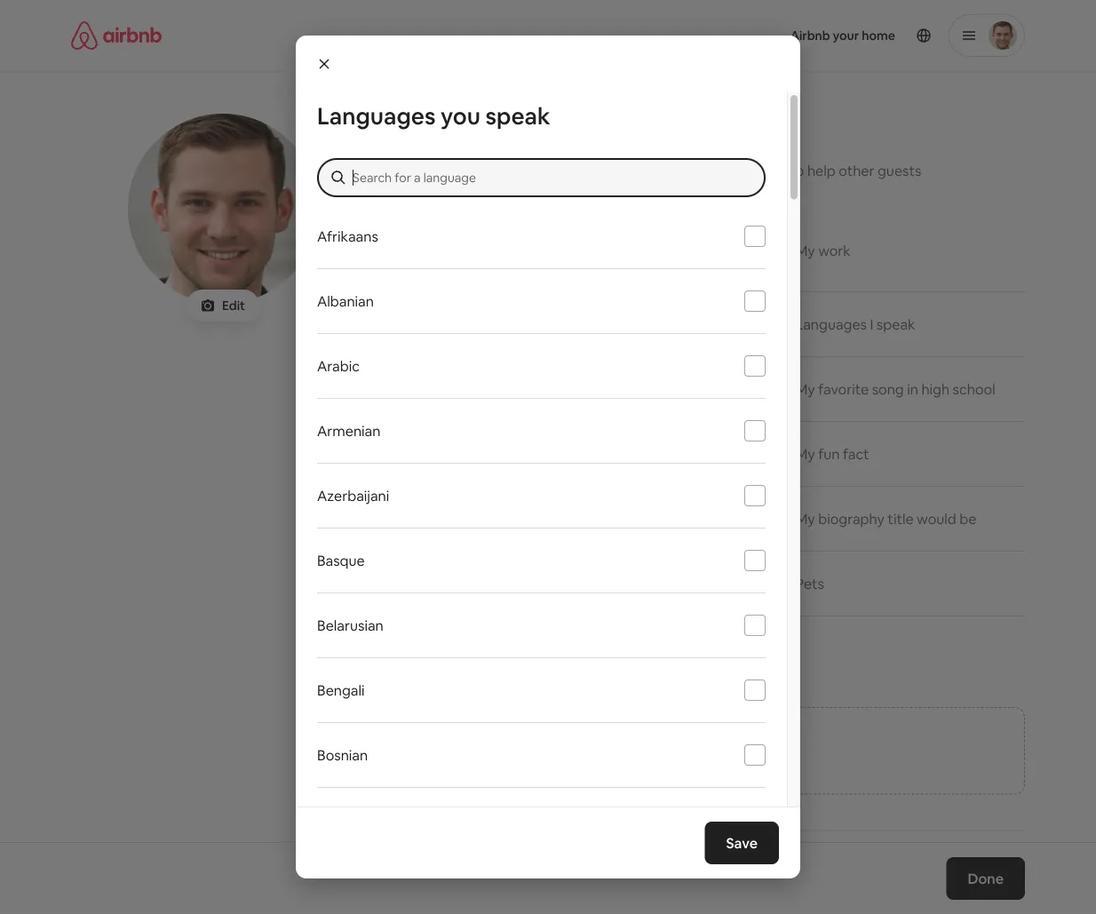 Task type: locate. For each thing, give the bounding box(es) containing it.
save button
[[705, 822, 780, 865]]

i for speak
[[871, 315, 874, 333]]

0 vertical spatial you
[[553, 161, 577, 180]]

school
[[953, 380, 996, 398]]

you right the about
[[522, 651, 562, 680]]

my left the biography
[[796, 510, 816, 528]]

where i live button
[[446, 292, 708, 357]]

1 horizontal spatial languages
[[796, 315, 867, 333]]

hosts
[[474, 183, 512, 201]]

my biography title would be button
[[764, 487, 1026, 552]]

to
[[791, 161, 805, 180], [541, 183, 555, 201], [568, 232, 582, 251]]

about
[[446, 651, 517, 680]]

languages
[[317, 101, 436, 131], [796, 315, 867, 333]]

across
[[698, 161, 740, 180]]

to right went
[[568, 232, 582, 251]]

1 vertical spatial where
[[478, 315, 522, 333]]

1 horizontal spatial be
[[960, 510, 977, 528]]

0 vertical spatial languages
[[317, 101, 436, 131]]

favorite
[[819, 380, 869, 398]]

i inside where i went to school: hard knocks university
[[525, 232, 529, 251]]

bengali
[[317, 681, 365, 700]]

0 horizontal spatial languages
[[317, 101, 436, 131]]

1 vertical spatial you
[[522, 651, 562, 680]]

i
[[525, 232, 529, 251], [525, 315, 529, 333], [871, 315, 874, 333], [532, 380, 536, 398], [478, 575, 482, 593]]

languages inside dialog
[[317, 101, 436, 131]]

i left was
[[532, 380, 536, 398]]

i for was
[[532, 380, 536, 398]]

in
[[908, 380, 919, 398]]

you speak
[[441, 101, 551, 131]]

be right "will"
[[643, 161, 660, 180]]

1 vertical spatial to
[[541, 183, 555, 201]]

pets
[[796, 575, 825, 593]]

1 horizontal spatial to
[[568, 232, 582, 251]]

you
[[553, 161, 577, 180], [522, 651, 562, 680]]

my favorite song in high school button
[[764, 357, 1026, 422]]

where left the 'live' at the top of the page
[[478, 315, 522, 333]]

languages inside button
[[796, 315, 867, 333]]

my left favorite
[[796, 380, 816, 398]]

1 where from the top
[[478, 232, 522, 251]]

live
[[532, 315, 553, 333]]

other
[[839, 161, 875, 180]]

0 vertical spatial where
[[478, 232, 522, 251]]

1 vertical spatial languages
[[796, 315, 867, 333]]

i for went
[[525, 232, 529, 251]]

where for where i went to school: hard knocks university
[[478, 232, 522, 251]]

where i live
[[478, 315, 553, 333]]

1 vertical spatial be
[[960, 510, 977, 528]]

my left fun
[[796, 445, 816, 463]]

be
[[643, 161, 660, 180], [960, 510, 977, 528]]

to right get
[[541, 183, 555, 201]]

the information you share will be used across airbnb to help other guests and hosts get to know you.
[[446, 161, 922, 201]]

i'm obsessed with
[[478, 445, 594, 463]]

my work
[[796, 241, 851, 260]]

born
[[568, 380, 598, 398]]

biography
[[819, 510, 885, 528]]

be right would
[[960, 510, 977, 528]]

i left went
[[525, 232, 529, 251]]

my for my fun fact
[[796, 445, 816, 463]]

was
[[539, 380, 564, 398]]

you inside the information you share will be used across airbnb to help other guests and hosts get to know you.
[[553, 161, 577, 180]]

i left speak
[[871, 315, 874, 333]]

most
[[501, 510, 534, 528]]

to inside where i went to school: hard knocks university
[[568, 232, 582, 251]]

song
[[873, 380, 905, 398]]

0 vertical spatial to
[[791, 161, 805, 180]]

your profile
[[446, 104, 603, 141]]

you up know
[[553, 161, 577, 180]]

my work button
[[764, 210, 1026, 292]]

to left "help"
[[791, 161, 805, 180]]

my left most
[[478, 510, 497, 528]]

azerbaijani
[[317, 487, 390, 505]]

university
[[529, 250, 594, 268]]

learn more
[[626, 183, 702, 201]]

done
[[968, 870, 1004, 888]]

spend
[[485, 575, 525, 593]]

and
[[446, 183, 471, 201]]

you're
[[501, 866, 558, 891]]

2 vertical spatial to
[[568, 232, 582, 251]]

Search for a language text field
[[353, 169, 748, 187]]

i spend too much time button
[[446, 552, 708, 617]]

decade
[[478, 380, 529, 398]]

where left went
[[478, 232, 522, 251]]

what you're into
[[446, 866, 598, 891]]

decade i was born button
[[446, 357, 708, 422]]

my favorite song in high school
[[796, 380, 996, 398]]

my fun fact button
[[764, 422, 1026, 487]]

2 where from the top
[[478, 315, 522, 333]]

my inside button
[[478, 510, 497, 528]]

albanian
[[317, 292, 374, 310]]

where inside where i went to school: hard knocks university
[[478, 232, 522, 251]]

fun
[[819, 445, 840, 463]]

i left the 'live' at the top of the page
[[525, 315, 529, 333]]

0 horizontal spatial be
[[643, 161, 660, 180]]

my
[[796, 241, 816, 260], [796, 380, 816, 398], [796, 445, 816, 463], [478, 510, 497, 528], [796, 510, 816, 528]]

share
[[580, 161, 616, 180]]

where for where i live
[[478, 315, 522, 333]]

languages you speak
[[317, 101, 551, 131]]

fact
[[843, 445, 870, 463]]

you.
[[596, 183, 623, 201]]

0 vertical spatial be
[[643, 161, 660, 180]]

profile
[[514, 104, 603, 141]]

save
[[727, 834, 758, 852]]

work
[[819, 241, 851, 260]]

airbnb
[[743, 161, 787, 180]]

languages for languages i speak
[[796, 315, 867, 333]]

my left work
[[796, 241, 816, 260]]

2 horizontal spatial to
[[791, 161, 805, 180]]



Task type: describe. For each thing, give the bounding box(es) containing it.
obsessed
[[500, 445, 563, 463]]

used
[[663, 161, 695, 180]]

languages i speak button
[[764, 292, 1026, 357]]

my biography title would be
[[796, 510, 977, 528]]

time
[[594, 575, 624, 593]]

pets button
[[764, 552, 1026, 617]]

my for my work
[[796, 241, 816, 260]]

done button
[[947, 858, 1026, 900]]

the
[[446, 161, 471, 180]]

knocks
[[478, 250, 526, 268]]

title
[[888, 510, 914, 528]]

arabic
[[317, 357, 360, 375]]

information
[[474, 161, 550, 180]]

belarusian
[[317, 616, 384, 635]]

speak
[[877, 315, 916, 333]]

basque
[[317, 552, 365, 570]]

useless
[[537, 510, 585, 528]]

be inside button
[[960, 510, 977, 528]]

armenian
[[317, 422, 381, 440]]

languages for languages you speak
[[317, 101, 436, 131]]

get
[[515, 183, 537, 201]]

i for live
[[525, 315, 529, 333]]

your
[[446, 104, 509, 141]]

too
[[528, 575, 551, 593]]

be inside the information you share will be used across airbnb to help other guests and hosts get to know you.
[[643, 161, 660, 180]]

languages you speak dialog
[[296, 36, 801, 915]]

languages i speak
[[796, 315, 916, 333]]

my for my favorite song in high school
[[796, 380, 816, 398]]

school:
[[585, 232, 631, 251]]

i'm
[[478, 445, 497, 463]]

with
[[566, 445, 594, 463]]

bosnian
[[317, 746, 368, 764]]

learn more link
[[626, 183, 702, 201]]

skill
[[588, 510, 611, 528]]

edit
[[222, 298, 245, 314]]

hard
[[634, 232, 666, 251]]

0 horizontal spatial to
[[541, 183, 555, 201]]

went
[[532, 232, 565, 251]]

will
[[619, 161, 640, 180]]

where i went to school: hard knocks university button
[[446, 210, 708, 292]]

help
[[808, 161, 836, 180]]

much
[[554, 575, 591, 593]]

edit button
[[187, 290, 259, 322]]

about you
[[446, 651, 562, 680]]

would
[[917, 510, 957, 528]]

afrikaans
[[317, 227, 378, 245]]

decade i was born
[[478, 380, 598, 398]]

guests
[[878, 161, 922, 180]]

i'm obsessed with button
[[446, 422, 708, 487]]

my for my biography title would be
[[796, 510, 816, 528]]

my most useless skill
[[478, 510, 611, 528]]

i left "spend"
[[478, 575, 482, 593]]

where i went to school: hard knocks university
[[478, 232, 666, 268]]

into
[[562, 866, 598, 891]]

my fun fact
[[796, 445, 870, 463]]

my for my most useless skill
[[478, 510, 497, 528]]

high
[[922, 380, 950, 398]]

profile element
[[570, 0, 1026, 71]]

i spend too much time
[[478, 575, 624, 593]]

what
[[446, 866, 497, 891]]

my most useless skill button
[[446, 487, 708, 552]]

know
[[558, 183, 593, 201]]



Task type: vqa. For each thing, say whether or not it's contained in the screenshot.
2nd recommend
no



